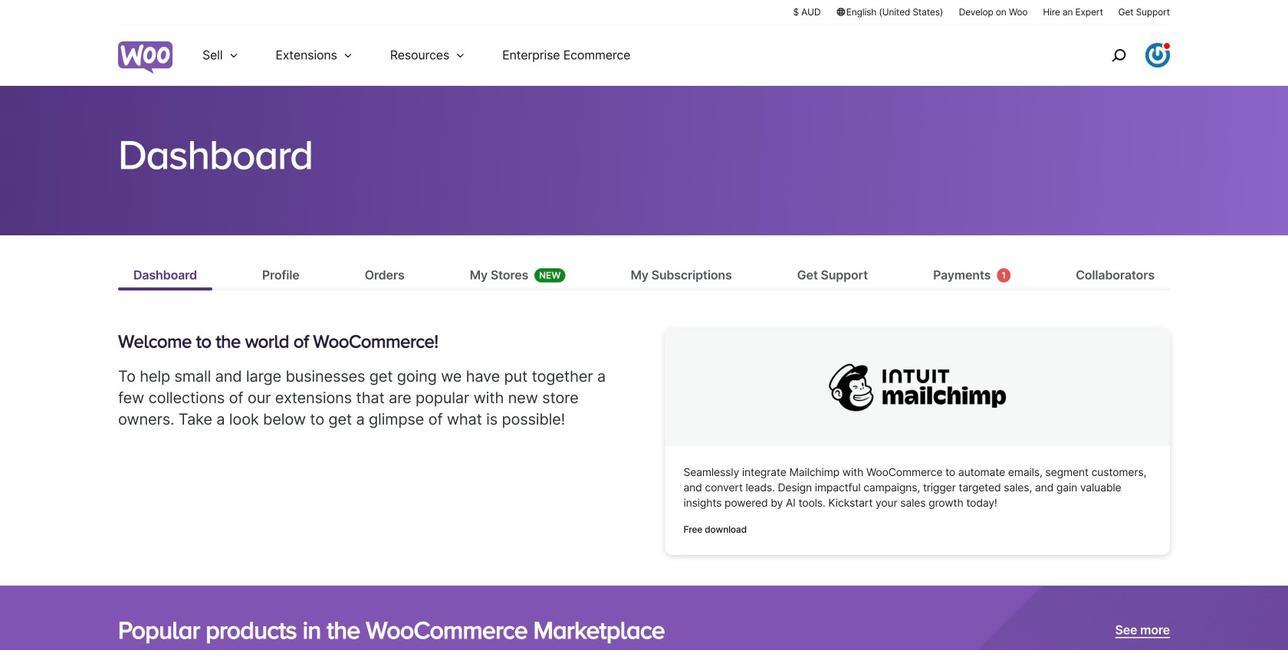 Task type: describe. For each thing, give the bounding box(es) containing it.
search image
[[1107, 43, 1131, 67]]

service navigation menu element
[[1079, 30, 1170, 80]]



Task type: locate. For each thing, give the bounding box(es) containing it.
open account menu image
[[1146, 43, 1170, 67]]



Task type: vqa. For each thing, say whether or not it's contained in the screenshot.
Open account menu Icon
yes



